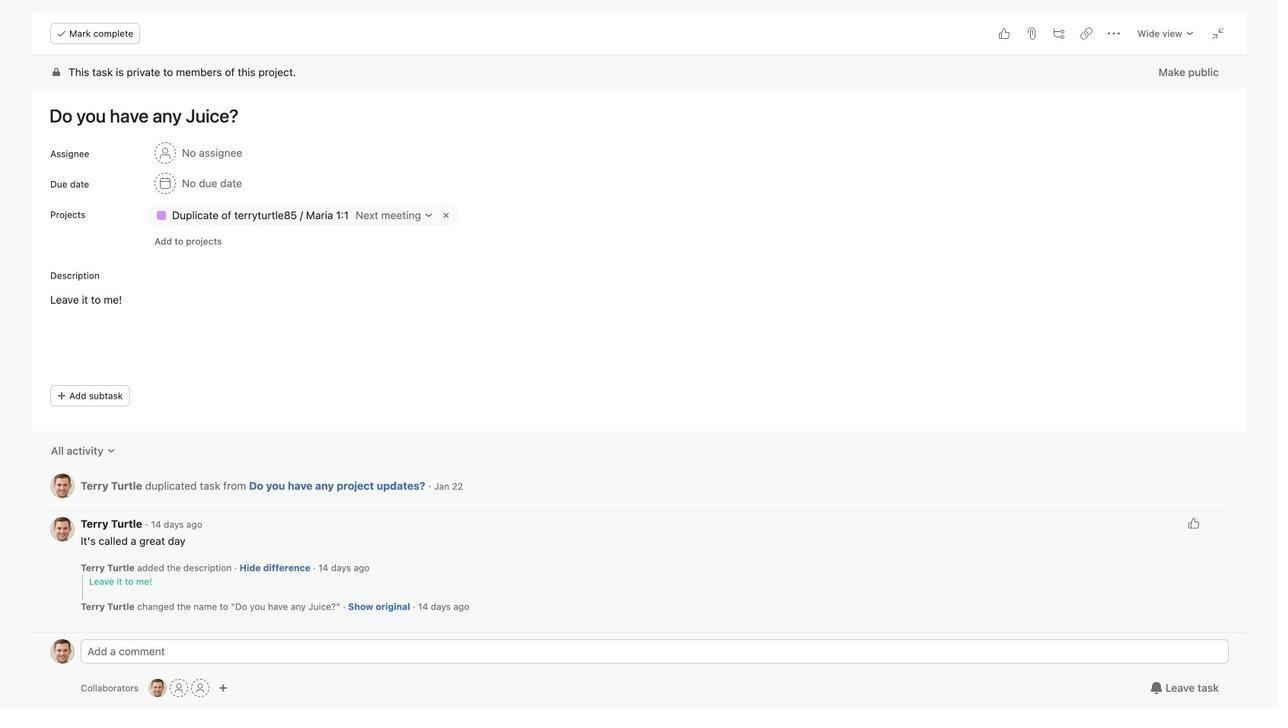Task type: locate. For each thing, give the bounding box(es) containing it.
collapse task pane image
[[1213, 27, 1225, 40]]

open user profile image
[[50, 474, 75, 499], [50, 518, 75, 542], [50, 640, 75, 664]]

2 open user profile image from the top
[[50, 518, 75, 542]]

0 vertical spatial open user profile image
[[50, 474, 75, 499]]

2 vertical spatial open user profile image
[[50, 640, 75, 664]]

1 vertical spatial open user profile image
[[50, 518, 75, 542]]

description document
[[34, 292, 1229, 325]]

remove image
[[440, 209, 453, 222]]

3 open user profile image from the top
[[50, 640, 75, 664]]

main content
[[32, 56, 1248, 633]]

0 likes. click to like this task comment image
[[1188, 518, 1201, 530]]

Task Name text field
[[40, 98, 1229, 133]]

1 open user profile image from the top
[[50, 474, 75, 499]]

add subtask image
[[1054, 27, 1066, 40]]

add or remove collaborators image
[[149, 679, 167, 698], [219, 684, 228, 693]]

do you have any juice? dialog
[[32, 12, 1248, 708]]

1 horizontal spatial add or remove collaborators image
[[219, 684, 228, 693]]

attachments: add a file to this task, do you have any juice? image
[[1026, 27, 1038, 40]]



Task type: vqa. For each thing, say whether or not it's contained in the screenshot.
0 likes. Click to like this task icon at right
yes



Task type: describe. For each thing, give the bounding box(es) containing it.
0 horizontal spatial add or remove collaborators image
[[149, 679, 167, 698]]

more actions for this task image
[[1108, 27, 1121, 40]]

all activity image
[[106, 447, 116, 456]]

0 likes. click to like this task image
[[999, 27, 1011, 40]]

copy task link image
[[1081, 27, 1093, 40]]



